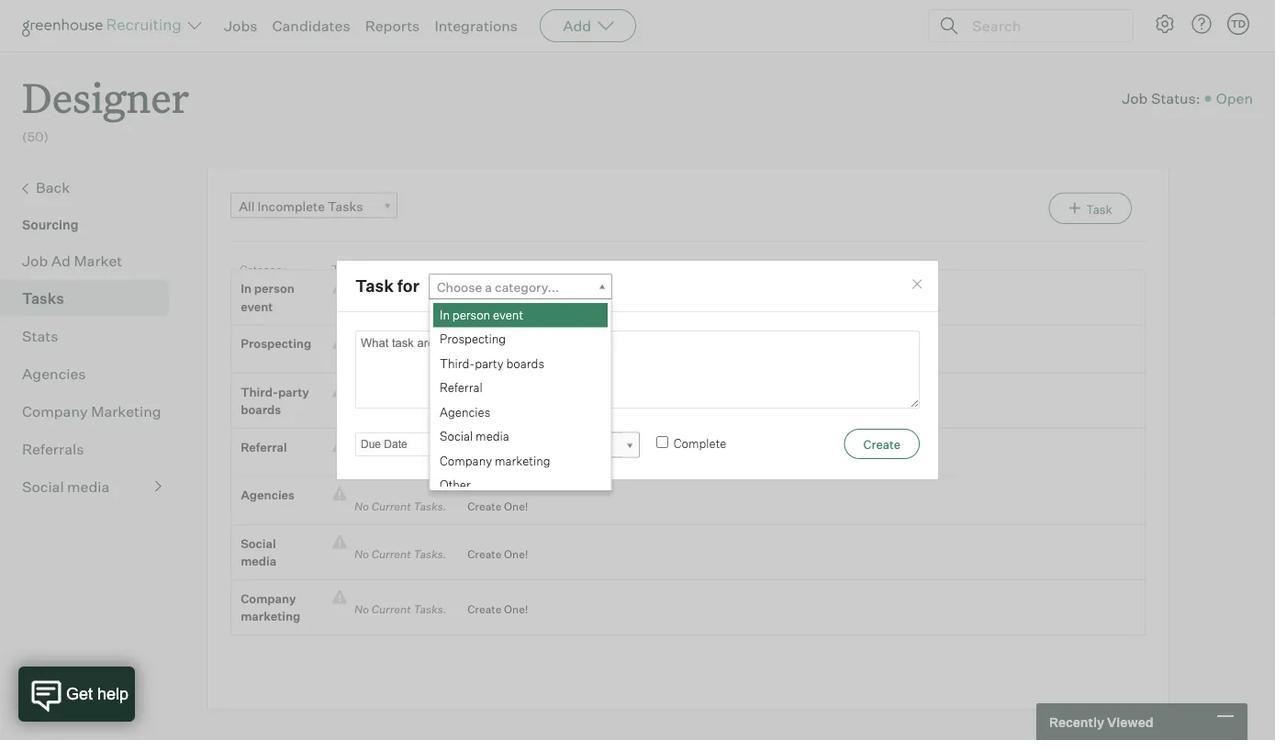 Task type: vqa. For each thing, say whether or not it's contained in the screenshot.
fourth Create One! link from the top of the page
yes



Task type: locate. For each thing, give the bounding box(es) containing it.
one! for agencies
[[504, 499, 529, 513]]

company marketing link
[[22, 400, 162, 422]]

0 vertical spatial in
[[241, 281, 252, 296]]

prospecting
[[440, 331, 506, 346], [241, 336, 312, 351]]

4 no current tasks. from the top
[[347, 451, 454, 465]]

6 tasks. from the top
[[414, 548, 447, 561]]

social media inside social media 'link'
[[22, 477, 110, 496]]

2 horizontal spatial social media
[[440, 429, 510, 443]]

no for third-party boards
[[355, 396, 369, 410]]

create one! link for agencies
[[454, 498, 529, 516]]

5 no from the top
[[355, 499, 369, 513]]

ad
[[51, 251, 71, 270]]

create
[[468, 282, 502, 296], [468, 348, 502, 362], [468, 396, 502, 410], [468, 451, 502, 465], [468, 499, 502, 513], [468, 548, 502, 561], [468, 603, 502, 617]]

7 no from the top
[[355, 603, 369, 617]]

1 horizontal spatial person
[[453, 307, 491, 322]]

6 create one! from the top
[[468, 548, 529, 561]]

0 vertical spatial marketing
[[495, 453, 551, 468]]

status:
[[1152, 89, 1201, 108]]

0 vertical spatial referral
[[440, 380, 483, 395]]

sourcing
[[22, 216, 79, 233]]

referral
[[440, 380, 483, 395], [241, 440, 287, 454]]

media inside the social media option
[[476, 429, 510, 443]]

0 horizontal spatial third-
[[241, 385, 278, 399]]

job for job status:
[[1123, 89, 1149, 108]]

0 vertical spatial company marketing
[[440, 453, 551, 468]]

1 vertical spatial tasks
[[22, 289, 64, 307]]

2 create from the top
[[468, 348, 502, 362]]

1 create one! from the top
[[468, 282, 529, 296]]

candidates
[[272, 17, 351, 35]]

party
[[475, 356, 504, 370], [278, 385, 309, 399]]

no current tasks. for in person event
[[347, 282, 454, 296]]

tasks. for third-party boards
[[414, 396, 447, 410]]

in down the category
[[241, 281, 252, 296]]

category
[[240, 262, 286, 276]]

company marketing inside option
[[440, 453, 551, 468]]

2 create one! link from the top
[[454, 346, 529, 364]]

2 horizontal spatial social
[[440, 429, 473, 443]]

create one! link for third-party boards
[[454, 394, 529, 412]]

boards
[[507, 356, 545, 370], [241, 403, 281, 417]]

4 tasks. from the top
[[414, 451, 447, 465]]

in person event down a
[[440, 307, 524, 322]]

5 tasks. from the top
[[414, 499, 447, 513]]

marketing
[[495, 453, 551, 468], [241, 609, 301, 624]]

job left status:
[[1123, 89, 1149, 108]]

0 horizontal spatial media
[[67, 477, 110, 496]]

2 no from the top
[[355, 348, 369, 362]]

td button
[[1228, 13, 1250, 35]]

1 horizontal spatial third-
[[440, 356, 475, 370]]

4 no from the top
[[355, 451, 369, 465]]

0 horizontal spatial marketing
[[241, 609, 301, 624]]

6 create one! link from the top
[[454, 546, 529, 564]]

2 horizontal spatial company
[[440, 453, 492, 468]]

None submit
[[845, 429, 920, 459]]

person inside option
[[453, 307, 491, 322]]

no for social media
[[355, 548, 369, 561]]

5 current from the top
[[372, 499, 411, 513]]

1 vertical spatial agencies
[[440, 404, 491, 419]]

marketing inside 'company marketing' option
[[495, 453, 551, 468]]

Search text field
[[968, 12, 1117, 39]]

prospecting down in person event option
[[440, 331, 506, 346]]

create one! for agencies
[[468, 499, 529, 513]]

0 horizontal spatial company
[[22, 402, 88, 420]]

create one! for in person event
[[468, 282, 529, 296]]

5 create from the top
[[468, 499, 502, 513]]

one! for social media
[[504, 548, 529, 561]]

tasks right incomplete on the left
[[328, 198, 363, 214]]

1 current from the top
[[372, 282, 411, 296]]

allison
[[465, 438, 506, 454]]

event up the prospecting "option"
[[493, 307, 524, 322]]

party inside option
[[475, 356, 504, 370]]

1 vertical spatial company
[[440, 453, 492, 468]]

0 horizontal spatial social
[[22, 477, 64, 496]]

designer (50)
[[22, 70, 189, 145]]

agencies inside option
[[440, 404, 491, 419]]

0 horizontal spatial in person event
[[241, 281, 295, 314]]

1 horizontal spatial agencies
[[241, 488, 295, 503]]

in person event for prospecting
[[440, 307, 524, 322]]

6 one! from the top
[[504, 548, 529, 561]]

1 vertical spatial social
[[22, 477, 64, 496]]

1 vertical spatial person
[[453, 307, 491, 322]]

3 create one! link from the top
[[454, 394, 529, 412]]

tasks. for in person event
[[414, 282, 447, 296]]

person
[[254, 281, 295, 296], [453, 307, 491, 322]]

1 horizontal spatial in
[[440, 307, 450, 322]]

5 create one! link from the top
[[454, 498, 529, 516]]

0 horizontal spatial event
[[241, 299, 273, 314]]

job
[[1123, 89, 1149, 108], [22, 251, 48, 270]]

current for company marketing
[[372, 603, 411, 617]]

recently viewed
[[1050, 714, 1154, 730]]

1 horizontal spatial company marketing
[[440, 453, 551, 468]]

2 vertical spatial company
[[241, 591, 296, 606]]

create one! link
[[454, 280, 529, 298], [454, 346, 529, 364], [454, 394, 529, 412], [454, 449, 529, 467], [454, 498, 529, 516], [454, 546, 529, 564], [454, 601, 529, 619]]

5 create one! from the top
[[468, 499, 529, 513]]

for
[[397, 276, 420, 296]]

1 vertical spatial job
[[22, 251, 48, 270]]

in down choose
[[440, 307, 450, 322]]

7 current from the top
[[372, 603, 411, 617]]

4 create one! from the top
[[468, 451, 529, 465]]

add button
[[540, 9, 637, 42]]

1 create one! link from the top
[[454, 280, 529, 298]]

2 current from the top
[[372, 348, 411, 362]]

none submit inside 'task for' dialog
[[845, 429, 920, 459]]

7 one! from the top
[[504, 603, 529, 617]]

(50)
[[22, 129, 49, 145]]

1 horizontal spatial social
[[241, 536, 276, 551]]

allison tuohy link
[[457, 432, 640, 459]]

2 vertical spatial media
[[241, 554, 277, 569]]

0 horizontal spatial boards
[[241, 403, 281, 417]]

0 horizontal spatial referral
[[241, 440, 287, 454]]

no current tasks. for company marketing
[[347, 603, 454, 617]]

1 horizontal spatial prospecting
[[440, 331, 506, 346]]

7 create one! from the top
[[468, 603, 529, 617]]

4 create from the top
[[468, 451, 502, 465]]

7 tasks. from the top
[[414, 603, 447, 617]]

in person event down the category
[[241, 281, 295, 314]]

1 horizontal spatial third-party boards
[[440, 356, 545, 370]]

company inside option
[[440, 453, 492, 468]]

media
[[476, 429, 510, 443], [67, 477, 110, 496], [241, 554, 277, 569]]

2 create one! from the top
[[468, 348, 529, 362]]

task
[[1087, 202, 1113, 217], [332, 262, 356, 276], [355, 276, 394, 296]]

in person event
[[241, 281, 295, 314], [440, 307, 524, 322]]

no
[[355, 282, 369, 296], [355, 348, 369, 362], [355, 396, 369, 410], [355, 451, 369, 465], [355, 499, 369, 513], [355, 548, 369, 561], [355, 603, 369, 617]]

0 vertical spatial person
[[254, 281, 295, 296]]

company marketing option
[[434, 449, 608, 473]]

1 horizontal spatial in person event
[[440, 307, 524, 322]]

person down the category
[[254, 281, 295, 296]]

2 one! from the top
[[504, 348, 529, 362]]

1 horizontal spatial media
[[241, 554, 277, 569]]

all
[[239, 198, 255, 214]]

prospecting down the category
[[241, 336, 312, 351]]

5 no current tasks. from the top
[[347, 499, 454, 513]]

back
[[36, 178, 70, 196]]

0 horizontal spatial job
[[22, 251, 48, 270]]

back link
[[22, 176, 162, 200]]

agencies
[[22, 364, 86, 383], [440, 404, 491, 419], [241, 488, 295, 503]]

0 horizontal spatial party
[[278, 385, 309, 399]]

1 one! from the top
[[504, 282, 529, 296]]

create one!
[[468, 282, 529, 296], [468, 348, 529, 362], [468, 396, 529, 410], [468, 451, 529, 465], [468, 499, 529, 513], [468, 548, 529, 561], [468, 603, 529, 617]]

no for agencies
[[355, 499, 369, 513]]

2 tasks. from the top
[[414, 348, 447, 362]]

third-
[[440, 356, 475, 370], [241, 385, 278, 399]]

in for prospecting
[[440, 307, 450, 322]]

0 horizontal spatial in
[[241, 281, 252, 296]]

0 vertical spatial social
[[440, 429, 473, 443]]

event inside in person event option
[[493, 307, 524, 322]]

6 create from the top
[[468, 548, 502, 561]]

2 no current tasks. from the top
[[347, 348, 454, 362]]

5 one! from the top
[[504, 499, 529, 513]]

0 vertical spatial job
[[1123, 89, 1149, 108]]

create one! link for prospecting
[[454, 346, 529, 364]]

create one! for third-party boards
[[468, 396, 529, 410]]

current for third-party boards
[[372, 396, 411, 410]]

3 tasks. from the top
[[414, 396, 447, 410]]

6 no current tasks. from the top
[[347, 548, 454, 561]]

What task are you going to do next? text field
[[355, 330, 920, 409]]

0 horizontal spatial third-party boards
[[241, 385, 309, 417]]

2 horizontal spatial agencies
[[440, 404, 491, 419]]

1 vertical spatial boards
[[241, 403, 281, 417]]

3 one! from the top
[[504, 396, 529, 410]]

integrations
[[435, 17, 518, 35]]

choose
[[437, 279, 483, 295]]

agencies link
[[22, 363, 162, 385]]

2 vertical spatial agencies
[[241, 488, 295, 503]]

list box
[[430, 303, 608, 498]]

6 no from the top
[[355, 548, 369, 561]]

prospecting inside the prospecting "option"
[[440, 331, 506, 346]]

tasks
[[328, 198, 363, 214], [22, 289, 64, 307]]

1 tasks. from the top
[[414, 282, 447, 296]]

task for task
[[332, 262, 356, 276]]

tasks link
[[22, 287, 162, 309]]

1 no from the top
[[355, 282, 369, 296]]

1 horizontal spatial referral
[[440, 380, 483, 395]]

no current tasks.
[[347, 282, 454, 296], [347, 348, 454, 362], [347, 396, 454, 410], [347, 451, 454, 465], [347, 499, 454, 513], [347, 548, 454, 561], [347, 603, 454, 617]]

7 create from the top
[[468, 603, 502, 617]]

job ad market
[[22, 251, 122, 270]]

4 one! from the top
[[504, 451, 529, 465]]

7 no current tasks. from the top
[[347, 603, 454, 617]]

close image
[[910, 277, 925, 292]]

company
[[22, 402, 88, 420], [440, 453, 492, 468], [241, 591, 296, 606]]

in person event inside in person event option
[[440, 307, 524, 322]]

current for in person event
[[372, 282, 411, 296]]

4 create one! link from the top
[[454, 449, 529, 467]]

1 vertical spatial in
[[440, 307, 450, 322]]

0 horizontal spatial social media
[[22, 477, 110, 496]]

1 horizontal spatial party
[[475, 356, 504, 370]]

company marketing
[[440, 453, 551, 468], [241, 591, 301, 624]]

0 horizontal spatial tasks
[[22, 289, 64, 307]]

2 horizontal spatial media
[[476, 429, 510, 443]]

1 vertical spatial third-party boards
[[241, 385, 309, 417]]

market
[[74, 251, 122, 270]]

0 horizontal spatial agencies
[[22, 364, 86, 383]]

0 vertical spatial boards
[[507, 356, 545, 370]]

0 vertical spatial third-
[[440, 356, 475, 370]]

1 horizontal spatial marketing
[[495, 453, 551, 468]]

event down the category
[[241, 299, 273, 314]]

1 create from the top
[[468, 282, 502, 296]]

3 no current tasks. from the top
[[347, 396, 454, 410]]

one!
[[504, 282, 529, 296], [504, 348, 529, 362], [504, 396, 529, 410], [504, 451, 529, 465], [504, 499, 529, 513], [504, 548, 529, 561], [504, 603, 529, 617]]

1 horizontal spatial job
[[1123, 89, 1149, 108]]

0 vertical spatial third-party boards
[[440, 356, 545, 370]]

4 current from the top
[[372, 451, 411, 465]]

1 horizontal spatial tasks
[[328, 198, 363, 214]]

create one! for prospecting
[[468, 348, 529, 362]]

one! for company marketing
[[504, 603, 529, 617]]

one! for third-party boards
[[504, 396, 529, 410]]

incomplete
[[258, 198, 325, 214]]

6 current from the top
[[372, 548, 411, 561]]

event
[[241, 299, 273, 314], [493, 307, 524, 322]]

0 vertical spatial media
[[476, 429, 510, 443]]

create one! link for referral
[[454, 449, 529, 467]]

3 no from the top
[[355, 396, 369, 410]]

1 horizontal spatial event
[[493, 307, 524, 322]]

3 create from the top
[[468, 396, 502, 410]]

social
[[440, 429, 473, 443], [22, 477, 64, 496], [241, 536, 276, 551]]

boards inside the third-party boards
[[241, 403, 281, 417]]

1 vertical spatial social media
[[22, 477, 110, 496]]

event for prospecting
[[493, 307, 524, 322]]

no for referral
[[355, 451, 369, 465]]

0 vertical spatial tasks
[[328, 198, 363, 214]]

1 vertical spatial media
[[67, 477, 110, 496]]

current
[[372, 282, 411, 296], [372, 348, 411, 362], [372, 396, 411, 410], [372, 451, 411, 465], [372, 499, 411, 513], [372, 548, 411, 561], [372, 603, 411, 617]]

0 horizontal spatial person
[[254, 281, 295, 296]]

tasks up stats
[[22, 289, 64, 307]]

1 vertical spatial party
[[278, 385, 309, 399]]

job left ad
[[22, 251, 48, 270]]

in
[[241, 281, 252, 296], [440, 307, 450, 322]]

7 create one! link from the top
[[454, 601, 529, 619]]

all incomplete tasks
[[239, 198, 363, 214]]

0 vertical spatial party
[[475, 356, 504, 370]]

social media
[[440, 429, 510, 443], [22, 477, 110, 496], [241, 536, 277, 569]]

3 current from the top
[[372, 396, 411, 410]]

3 create one! from the top
[[468, 396, 529, 410]]

1 horizontal spatial boards
[[507, 356, 545, 370]]

0 horizontal spatial company marketing
[[241, 591, 301, 624]]

tasks.
[[414, 282, 447, 296], [414, 348, 447, 362], [414, 396, 447, 410], [414, 451, 447, 465], [414, 499, 447, 513], [414, 548, 447, 561], [414, 603, 447, 617]]

2 vertical spatial social media
[[241, 536, 277, 569]]

0 vertical spatial social media
[[440, 429, 510, 443]]

tasks. for social media
[[414, 548, 447, 561]]

1 vertical spatial company marketing
[[241, 591, 301, 624]]

create one! link for company marketing
[[454, 601, 529, 619]]

third-party boards
[[440, 356, 545, 370], [241, 385, 309, 417]]

third- inside option
[[440, 356, 475, 370]]

person down choose
[[453, 307, 491, 322]]

1 horizontal spatial company
[[241, 591, 296, 606]]

1 no current tasks. from the top
[[347, 282, 454, 296]]

in inside option
[[440, 307, 450, 322]]

a
[[485, 279, 492, 295]]



Task type: describe. For each thing, give the bounding box(es) containing it.
social inside 'link'
[[22, 477, 64, 496]]

person for prospecting
[[453, 307, 491, 322]]

list box containing in person event
[[430, 303, 608, 498]]

2 vertical spatial social
[[241, 536, 276, 551]]

create for in person event
[[468, 282, 502, 296]]

1 vertical spatial marketing
[[241, 609, 301, 624]]

no for in person event
[[355, 282, 369, 296]]

add
[[563, 17, 592, 35]]

current for prospecting
[[372, 348, 411, 362]]

in person event option
[[434, 303, 608, 327]]

category...
[[495, 279, 560, 295]]

one! for prospecting
[[504, 348, 529, 362]]

Complete checkbox
[[657, 436, 669, 448]]

social media option
[[434, 425, 608, 449]]

designer
[[22, 70, 189, 124]]

one! for in person event
[[504, 282, 529, 296]]

event for no current tasks.
[[241, 299, 273, 314]]

create for prospecting
[[468, 348, 502, 362]]

task for sourcing
[[1087, 202, 1113, 217]]

greenhouse recruiting image
[[22, 15, 187, 37]]

referrals link
[[22, 438, 162, 460]]

0 vertical spatial agencies
[[22, 364, 86, 383]]

choose a category... link
[[429, 274, 613, 300]]

company marketing
[[22, 402, 161, 420]]

all incomplete tasks link
[[231, 193, 398, 219]]

current for referral
[[372, 451, 411, 465]]

third-party boards option
[[434, 352, 608, 376]]

referral inside option
[[440, 380, 483, 395]]

task inside dialog
[[355, 276, 394, 296]]

task for dialog
[[336, 260, 940, 480]]

create for third-party boards
[[468, 396, 502, 410]]

social media inside the social media option
[[440, 429, 510, 443]]

jobs
[[224, 17, 258, 35]]

no current tasks. for referral
[[347, 451, 454, 465]]

reports
[[365, 17, 420, 35]]

task for
[[355, 276, 420, 296]]

no current tasks. for third-party boards
[[347, 396, 454, 410]]

1 horizontal spatial social media
[[241, 536, 277, 569]]

integrations link
[[435, 17, 518, 35]]

create for company marketing
[[468, 603, 502, 617]]

in person event for no current tasks.
[[241, 281, 295, 314]]

tuohy
[[509, 438, 546, 454]]

candidates link
[[272, 17, 351, 35]]

create one! link for social media
[[454, 546, 529, 564]]

job ad market link
[[22, 250, 162, 272]]

media inside social media 'link'
[[67, 477, 110, 496]]

complete
[[674, 436, 727, 451]]

in for no current tasks.
[[241, 281, 252, 296]]

current for social media
[[372, 548, 411, 561]]

0 vertical spatial company
[[22, 402, 88, 420]]

person for no current tasks.
[[254, 281, 295, 296]]

designer link
[[22, 51, 189, 128]]

social media link
[[22, 476, 162, 498]]

create for agencies
[[468, 499, 502, 513]]

other option
[[434, 473, 608, 498]]

party inside the third-party boards
[[278, 385, 309, 399]]

tasks. for company marketing
[[414, 603, 447, 617]]

tasks. for agencies
[[414, 499, 447, 513]]

stats link
[[22, 325, 162, 347]]

other
[[440, 477, 471, 492]]

allison tuohy
[[465, 438, 546, 454]]

social inside option
[[440, 429, 473, 443]]

recently
[[1050, 714, 1105, 730]]

create one! for social media
[[468, 548, 529, 561]]

job for job ad market
[[22, 251, 48, 270]]

current for agencies
[[372, 499, 411, 513]]

one! for referral
[[504, 451, 529, 465]]

jobs link
[[224, 17, 258, 35]]

no for company marketing
[[355, 603, 369, 617]]

create for referral
[[468, 451, 502, 465]]

no current tasks. for agencies
[[347, 499, 454, 513]]

configure image
[[1155, 13, 1177, 35]]

Due Date text field
[[355, 432, 435, 456]]

reports link
[[365, 17, 420, 35]]

td button
[[1224, 9, 1254, 39]]

agencies option
[[434, 400, 608, 425]]

create for social media
[[468, 548, 502, 561]]

0 horizontal spatial prospecting
[[241, 336, 312, 351]]

open
[[1217, 89, 1254, 108]]

no current tasks. for prospecting
[[347, 348, 454, 362]]

third-party boards inside third-party boards option
[[440, 356, 545, 370]]

viewed
[[1108, 714, 1154, 730]]

create one! for company marketing
[[468, 603, 529, 617]]

no for prospecting
[[355, 348, 369, 362]]

choose a category...
[[437, 279, 560, 295]]

create one! link for in person event
[[454, 280, 529, 298]]

1 vertical spatial third-
[[241, 385, 278, 399]]

no current tasks. for social media
[[347, 548, 454, 561]]

create one! for referral
[[468, 451, 529, 465]]

tasks. for referral
[[414, 451, 447, 465]]

tasks. for prospecting
[[414, 348, 447, 362]]

td
[[1232, 17, 1247, 30]]

marketing
[[91, 402, 161, 420]]

job status:
[[1123, 89, 1201, 108]]

referrals
[[22, 440, 84, 458]]

stats
[[22, 327, 58, 345]]

1 vertical spatial referral
[[241, 440, 287, 454]]

company inside company marketing
[[241, 591, 296, 606]]

boards inside option
[[507, 356, 545, 370]]

referral option
[[434, 376, 608, 400]]

prospecting option
[[434, 327, 608, 352]]



